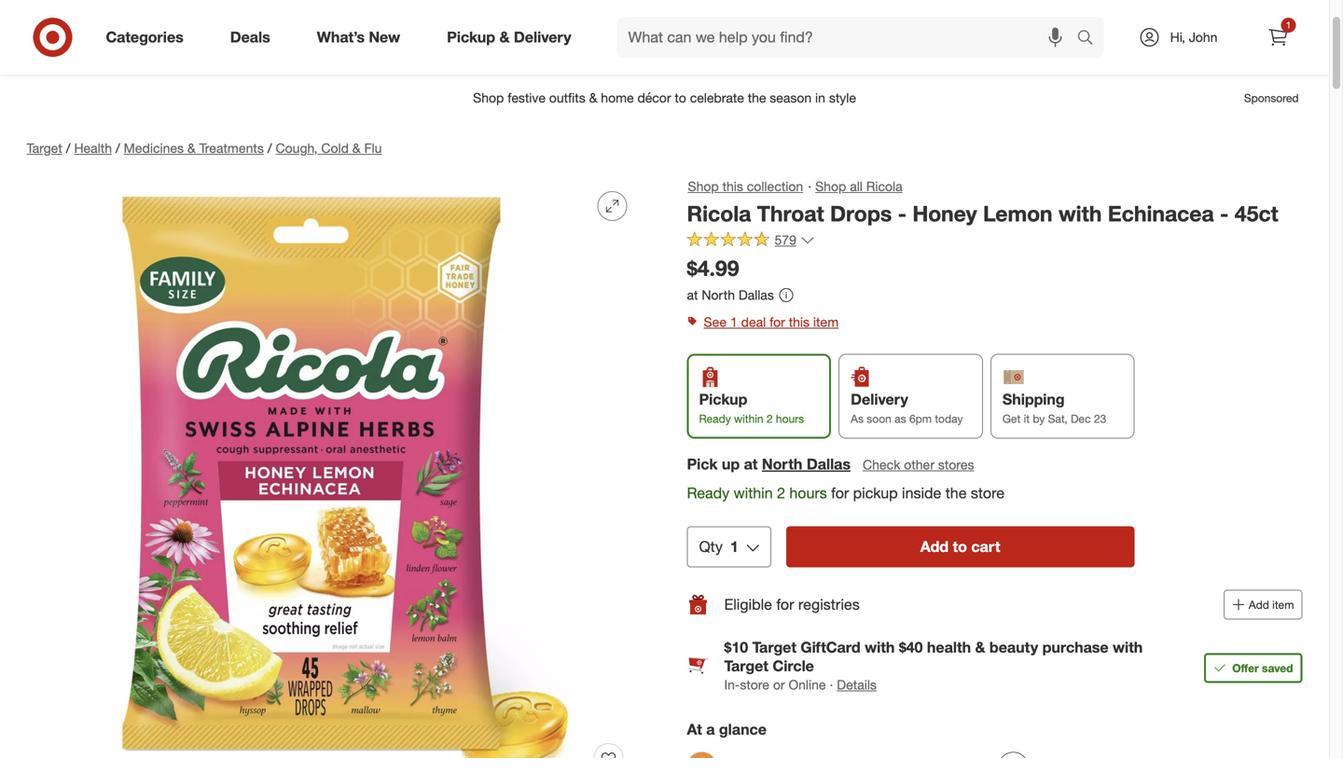 Task type: vqa. For each thing, say whether or not it's contained in the screenshot.
co™
no



Task type: locate. For each thing, give the bounding box(es) containing it.
for left pickup
[[832, 484, 849, 503]]

1 - from the left
[[898, 201, 907, 227]]

by right it
[[1033, 412, 1045, 426]]

see 1 deal for this item
[[704, 314, 839, 330]]

details button
[[837, 676, 877, 695]]

$4.99
[[687, 255, 740, 282]]

1 horizontal spatial -
[[1221, 201, 1229, 227]]

2 inside pickup ready within 2 hours
[[767, 412, 773, 426]]

delivery down holiday
[[514, 28, 572, 46]]

1 vertical spatial north
[[762, 455, 803, 474]]

1 shop from the left
[[688, 178, 719, 195]]

1 horizontal spatial /
[[116, 140, 120, 156]]

target down the $10 at the bottom
[[725, 657, 769, 676]]

add up offer saved
[[1249, 598, 1270, 612]]

0 vertical spatial ricola
[[867, 178, 903, 195]]

1 vertical spatial add
[[1249, 598, 1270, 612]]

to left get
[[784, 30, 795, 46]]

0 horizontal spatial store
[[740, 677, 770, 693]]

ship
[[459, 1, 500, 25]]

to up wednesday,
[[624, 1, 643, 25]]

0 vertical spatial delivery
[[514, 28, 572, 46]]

at down $4.99 at the right
[[687, 287, 698, 303]]

1 horizontal spatial add
[[1249, 598, 1270, 612]]

1 vertical spatial pickup
[[699, 390, 748, 409]]

pick
[[687, 455, 718, 474]]

0 horizontal spatial ricola
[[687, 201, 752, 227]]

throat
[[758, 201, 825, 227]]

dallas up the deal
[[739, 287, 774, 303]]

today
[[935, 412, 964, 426]]

0 vertical spatial pickup
[[447, 28, 496, 46]]

at inside ship holiday gifts to your door on time order select gifts by wednesday, 12/20 at 12pm cst to get them by christmas eve.
[[701, 30, 713, 46]]

- right drops
[[898, 201, 907, 227]]

0 vertical spatial at
[[701, 30, 713, 46]]

$10 target giftcard with $40 health & beauty purchase with target circle in-store or online ∙ details
[[725, 639, 1143, 693]]

hours
[[776, 412, 805, 426], [790, 484, 827, 503]]

&
[[500, 28, 510, 46], [188, 140, 196, 156], [353, 140, 361, 156], [976, 639, 986, 657]]

add
[[921, 538, 949, 556], [1249, 598, 1270, 612]]

pickup down ship
[[447, 28, 496, 46]]

what's new link
[[301, 17, 424, 58]]

1 horizontal spatial ricola
[[867, 178, 903, 195]]

for inside see 1 deal for this item link
[[770, 314, 786, 330]]

1 right qty
[[731, 538, 739, 556]]

eligible
[[725, 596, 773, 614]]

- left 45ct
[[1221, 201, 1229, 227]]

within up up
[[734, 412, 764, 426]]

579
[[775, 232, 797, 248]]

item
[[814, 314, 839, 330], [1273, 598, 1295, 612]]

1 vertical spatial to
[[784, 30, 795, 46]]

hi,
[[1171, 29, 1186, 45]]

deals
[[230, 28, 270, 46]]

shop for shop all ricola
[[816, 178, 847, 195]]

north
[[702, 287, 735, 303], [762, 455, 803, 474]]

item inside button
[[1273, 598, 1295, 612]]

shop all ricola
[[816, 178, 903, 195]]

1 / from the left
[[66, 140, 70, 156]]

0 horizontal spatial gifts
[[537, 30, 564, 46]]

north up see
[[702, 287, 735, 303]]

1 vertical spatial this
[[789, 314, 810, 330]]

categories link
[[90, 17, 207, 58]]

with left $40
[[865, 639, 895, 657]]

gifts up wednesday,
[[578, 1, 618, 25]]

in-
[[725, 677, 740, 693]]

shop
[[688, 178, 719, 195], [816, 178, 847, 195]]

1 right see
[[731, 314, 738, 330]]

flu
[[364, 140, 382, 156]]

1 vertical spatial gifts
[[537, 30, 564, 46]]

1 inside see 1 deal for this item link
[[731, 314, 738, 330]]

deals link
[[214, 17, 294, 58]]

0 horizontal spatial /
[[66, 140, 70, 156]]

to left cart on the bottom right of the page
[[953, 538, 968, 556]]

with right purchase at the bottom right of page
[[1113, 639, 1143, 657]]

offer saved button
[[1205, 654, 1303, 683]]

3 / from the left
[[268, 140, 272, 156]]

sat,
[[1049, 412, 1068, 426]]

at right up
[[744, 455, 758, 474]]

& right medicines
[[188, 140, 196, 156]]

giftcard
[[801, 639, 861, 657]]

this
[[723, 178, 744, 195], [789, 314, 810, 330]]

2 horizontal spatial to
[[953, 538, 968, 556]]

search
[[1069, 30, 1114, 48]]

0 vertical spatial add
[[921, 538, 949, 556]]

0 vertical spatial within
[[734, 412, 764, 426]]

pickup for &
[[447, 28, 496, 46]]

0 vertical spatial store
[[971, 484, 1005, 503]]

hours down north dallas button
[[790, 484, 827, 503]]

0 vertical spatial 1
[[1287, 19, 1292, 31]]

2 vertical spatial at
[[744, 455, 758, 474]]

1 vertical spatial ricola
[[687, 201, 752, 227]]

add to cart button
[[786, 527, 1135, 568]]

add for add to cart
[[921, 538, 949, 556]]

at down door
[[701, 30, 713, 46]]

advertisement region
[[12, 76, 1318, 120]]

0 vertical spatial 2
[[767, 412, 773, 426]]

∙
[[830, 677, 834, 693]]

add left cart on the bottom right of the page
[[921, 538, 949, 556]]

with right lemon
[[1059, 201, 1102, 227]]

ricola throat drops - honey lemon with echinacea - 45ct
[[687, 201, 1279, 227]]

1 vertical spatial 1
[[731, 314, 738, 330]]

1 vertical spatial store
[[740, 677, 770, 693]]

12pm
[[716, 30, 750, 46]]

0 vertical spatial item
[[814, 314, 839, 330]]

0 horizontal spatial to
[[624, 1, 643, 25]]

shop left collection on the right
[[688, 178, 719, 195]]

shop for shop this collection
[[688, 178, 719, 195]]

for right eligible
[[777, 596, 795, 614]]

ricola down shop this collection link
[[687, 201, 752, 227]]

a
[[707, 721, 715, 739]]

at a glance
[[687, 721, 767, 739]]

What can we help you find? suggestions appear below search field
[[617, 17, 1082, 58]]

by right the them
[[855, 30, 869, 46]]

eligible for registries
[[725, 596, 860, 614]]

0 horizontal spatial 2
[[767, 412, 773, 426]]

get
[[1003, 412, 1021, 426]]

delivery inside pickup & delivery link
[[514, 28, 572, 46]]

pickup up up
[[699, 390, 748, 409]]

ricola
[[867, 178, 903, 195], [687, 201, 752, 227]]

2 horizontal spatial with
[[1113, 639, 1143, 657]]

& right the "health"
[[976, 639, 986, 657]]

ready down "pick"
[[687, 484, 730, 503]]

2 down pick up at north dallas
[[777, 484, 786, 503]]

circle
[[773, 657, 814, 676]]

/ right target link
[[66, 140, 70, 156]]

1 horizontal spatial dallas
[[807, 455, 851, 474]]

1 horizontal spatial store
[[971, 484, 1005, 503]]

/ left cough,
[[268, 140, 272, 156]]

deal
[[742, 314, 766, 330]]

this right the deal
[[789, 314, 810, 330]]

2 up pick up at north dallas
[[767, 412, 773, 426]]

target
[[27, 140, 62, 156], [753, 639, 797, 657], [725, 657, 769, 676]]

& inside $10 target giftcard with $40 health & beauty purchase with target circle in-store or online ∙ details
[[976, 639, 986, 657]]

0 vertical spatial ready
[[699, 412, 731, 426]]

1 horizontal spatial with
[[1059, 201, 1102, 227]]

1 horizontal spatial item
[[1273, 598, 1295, 612]]

offer saved
[[1233, 662, 1294, 676]]

at
[[701, 30, 713, 46], [687, 287, 698, 303], [744, 455, 758, 474]]

delivery up soon
[[851, 390, 909, 409]]

1 vertical spatial 2
[[777, 484, 786, 503]]

target / health / medicines & treatments / cough, cold & flu
[[27, 140, 382, 156]]

order
[[459, 30, 492, 46]]

2
[[767, 412, 773, 426], [777, 484, 786, 503]]

door
[[694, 1, 737, 25]]

1 horizontal spatial delivery
[[851, 390, 909, 409]]

0 horizontal spatial -
[[898, 201, 907, 227]]

0 horizontal spatial add
[[921, 538, 949, 556]]

1 horizontal spatial to
[[784, 30, 795, 46]]

as
[[895, 412, 907, 426]]

0 horizontal spatial with
[[865, 639, 895, 657]]

0 vertical spatial hours
[[776, 412, 805, 426]]

2 - from the left
[[1221, 201, 1229, 227]]

/ right health at the left top of the page
[[116, 140, 120, 156]]

1 vertical spatial ready
[[687, 484, 730, 503]]

john
[[1190, 29, 1218, 45]]

for right the deal
[[770, 314, 786, 330]]

1 vertical spatial hours
[[790, 484, 827, 503]]

pickup inside pickup ready within 2 hours
[[699, 390, 748, 409]]

other
[[905, 457, 935, 473]]

1 vertical spatial delivery
[[851, 390, 909, 409]]

1 horizontal spatial by
[[855, 30, 869, 46]]

check
[[863, 457, 901, 473]]

target up circle
[[753, 639, 797, 657]]

item right the deal
[[814, 314, 839, 330]]

by down holiday
[[568, 30, 582, 46]]

0 horizontal spatial delivery
[[514, 28, 572, 46]]

store left or
[[740, 677, 770, 693]]

0 horizontal spatial shop
[[688, 178, 719, 195]]

by
[[568, 30, 582, 46], [855, 30, 869, 46], [1033, 412, 1045, 426]]

2 horizontal spatial at
[[744, 455, 758, 474]]

2 vertical spatial for
[[777, 596, 795, 614]]

them
[[821, 30, 851, 46]]

6pm
[[910, 412, 932, 426]]

579 link
[[687, 231, 815, 253]]

1 horizontal spatial pickup
[[699, 390, 748, 409]]

0 horizontal spatial at
[[687, 287, 698, 303]]

0 vertical spatial to
[[624, 1, 643, 25]]

north right up
[[762, 455, 803, 474]]

0 vertical spatial this
[[723, 178, 744, 195]]

1 right "john"
[[1287, 19, 1292, 31]]

dallas up ready within 2 hours for pickup inside the store
[[807, 455, 851, 474]]

delivery
[[514, 28, 572, 46], [851, 390, 909, 409]]

within down pick up at north dallas
[[734, 484, 773, 503]]

0 horizontal spatial pickup
[[447, 28, 496, 46]]

pickup & delivery link
[[431, 17, 595, 58]]

/
[[66, 140, 70, 156], [116, 140, 120, 156], [268, 140, 272, 156]]

drops
[[831, 201, 892, 227]]

shop left all
[[816, 178, 847, 195]]

medicines & treatments link
[[124, 140, 264, 156]]

at north dallas
[[687, 287, 774, 303]]

this left collection on the right
[[723, 178, 744, 195]]

0 vertical spatial dallas
[[739, 287, 774, 303]]

store right the
[[971, 484, 1005, 503]]

glance
[[719, 721, 767, 739]]

health link
[[74, 140, 112, 156]]

ship holiday gifts to your door on time order select gifts by wednesday, 12/20 at 12pm cst to get them by christmas eve.
[[459, 1, 960, 46]]

hours up north dallas button
[[776, 412, 805, 426]]

delivery inside delivery as soon as 6pm today
[[851, 390, 909, 409]]

for
[[770, 314, 786, 330], [832, 484, 849, 503], [777, 596, 795, 614]]

ready
[[699, 412, 731, 426], [687, 484, 730, 503]]

medicines
[[124, 140, 184, 156]]

& left flu
[[353, 140, 361, 156]]

2 horizontal spatial /
[[268, 140, 272, 156]]

pickup
[[447, 28, 496, 46], [699, 390, 748, 409]]

1 vertical spatial dallas
[[807, 455, 851, 474]]

check other stores
[[863, 457, 975, 473]]

1 horizontal spatial shop
[[816, 178, 847, 195]]

gifts down holiday
[[537, 30, 564, 46]]

1 vertical spatial item
[[1273, 598, 1295, 612]]

get
[[799, 30, 818, 46]]

0 vertical spatial gifts
[[578, 1, 618, 25]]

ricola right all
[[867, 178, 903, 195]]

online
[[789, 677, 826, 693]]

2 shop from the left
[[816, 178, 847, 195]]

1 horizontal spatial this
[[789, 314, 810, 330]]

2 horizontal spatial by
[[1033, 412, 1045, 426]]

ready up "pick"
[[699, 412, 731, 426]]

0 vertical spatial for
[[770, 314, 786, 330]]

2 vertical spatial 1
[[731, 538, 739, 556]]

target left health at the left top of the page
[[27, 140, 62, 156]]

item up saved
[[1273, 598, 1295, 612]]

1 horizontal spatial at
[[701, 30, 713, 46]]

0 horizontal spatial north
[[702, 287, 735, 303]]

2 / from the left
[[116, 140, 120, 156]]

2 vertical spatial to
[[953, 538, 968, 556]]

1 horizontal spatial gifts
[[578, 1, 618, 25]]



Task type: describe. For each thing, give the bounding box(es) containing it.
see 1 deal for this item link
[[687, 309, 1303, 335]]

cst
[[754, 30, 780, 46]]

1 vertical spatial at
[[687, 287, 698, 303]]

0 horizontal spatial this
[[723, 178, 744, 195]]

soon
[[867, 412, 892, 426]]

& right order
[[500, 28, 510, 46]]

as
[[851, 412, 864, 426]]

your
[[648, 1, 689, 25]]

echinacea
[[1108, 201, 1215, 227]]

2 vertical spatial target
[[725, 657, 769, 676]]

check other stores button
[[862, 455, 976, 476]]

0 vertical spatial target
[[27, 140, 62, 156]]

treatments
[[199, 140, 264, 156]]

shop this collection
[[688, 178, 804, 195]]

eve.
[[935, 30, 960, 46]]

dec
[[1071, 412, 1091, 426]]

0 horizontal spatial dallas
[[739, 287, 774, 303]]

0 vertical spatial north
[[702, 287, 735, 303]]

offer
[[1233, 662, 1260, 676]]

what's new
[[317, 28, 400, 46]]

pick up at north dallas
[[687, 455, 851, 474]]

collection
[[747, 178, 804, 195]]

saved
[[1263, 662, 1294, 676]]

12/20
[[663, 30, 697, 46]]

23
[[1095, 412, 1107, 426]]

lemon
[[984, 201, 1053, 227]]

target link
[[27, 140, 62, 156]]

christmas
[[872, 30, 932, 46]]

select
[[496, 30, 533, 46]]

hi, john
[[1171, 29, 1218, 45]]

honey
[[913, 201, 978, 227]]

shipping
[[1003, 390, 1065, 409]]

pickup ready within 2 hours
[[699, 390, 805, 426]]

cough,
[[276, 140, 318, 156]]

pickup & delivery
[[447, 28, 572, 46]]

1 horizontal spatial north
[[762, 455, 803, 474]]

the
[[946, 484, 967, 503]]

store inside $10 target giftcard with $40 health & beauty purchase with target circle in-store or online ∙ details
[[740, 677, 770, 693]]

or
[[773, 677, 785, 693]]

0 horizontal spatial by
[[568, 30, 582, 46]]

ricola throat drops - honey lemon with echinacea - 45ct, 1 of 10 image
[[27, 176, 643, 759]]

it
[[1024, 412, 1030, 426]]

health
[[74, 140, 112, 156]]

add to cart
[[921, 538, 1001, 556]]

1 vertical spatial target
[[753, 639, 797, 657]]

new
[[369, 28, 400, 46]]

wednesday,
[[586, 30, 659, 46]]

holiday
[[505, 1, 572, 25]]

qty 1
[[699, 538, 739, 556]]

delivery as soon as 6pm today
[[851, 390, 964, 426]]

ready inside pickup ready within 2 hours
[[699, 412, 731, 426]]

1 link
[[1258, 17, 1299, 58]]

pickup
[[854, 484, 898, 503]]

registries
[[799, 596, 860, 614]]

to inside button
[[953, 538, 968, 556]]

1 for see 1 deal for this item
[[731, 314, 738, 330]]

by inside shipping get it by sat, dec 23
[[1033, 412, 1045, 426]]

0 horizontal spatial item
[[814, 314, 839, 330]]

beauty
[[990, 639, 1039, 657]]

pickup for ready
[[699, 390, 748, 409]]

search button
[[1069, 17, 1114, 62]]

1 vertical spatial within
[[734, 484, 773, 503]]

within inside pickup ready within 2 hours
[[734, 412, 764, 426]]

1 inside the 1 link
[[1287, 19, 1292, 31]]

north dallas button
[[762, 454, 851, 475]]

1 for qty 1
[[731, 538, 739, 556]]

cough, cold & flu link
[[276, 140, 382, 156]]

time
[[772, 1, 812, 25]]

up
[[722, 455, 740, 474]]

$40
[[899, 639, 923, 657]]

add item
[[1249, 598, 1295, 612]]

health
[[927, 639, 972, 657]]

cart
[[972, 538, 1001, 556]]

add for add item
[[1249, 598, 1270, 612]]

add item button
[[1224, 590, 1303, 620]]

shop this collection link
[[687, 176, 805, 197]]

what's
[[317, 28, 365, 46]]

1 vertical spatial for
[[832, 484, 849, 503]]

purchase
[[1043, 639, 1109, 657]]

qty
[[699, 538, 723, 556]]

45ct
[[1235, 201, 1279, 227]]

all
[[850, 178, 863, 195]]

categories
[[106, 28, 184, 46]]

details
[[837, 677, 877, 693]]

shipping get it by sat, dec 23
[[1003, 390, 1107, 426]]

stores
[[939, 457, 975, 473]]

at
[[687, 721, 703, 739]]

hours inside pickup ready within 2 hours
[[776, 412, 805, 426]]

1 horizontal spatial 2
[[777, 484, 786, 503]]



